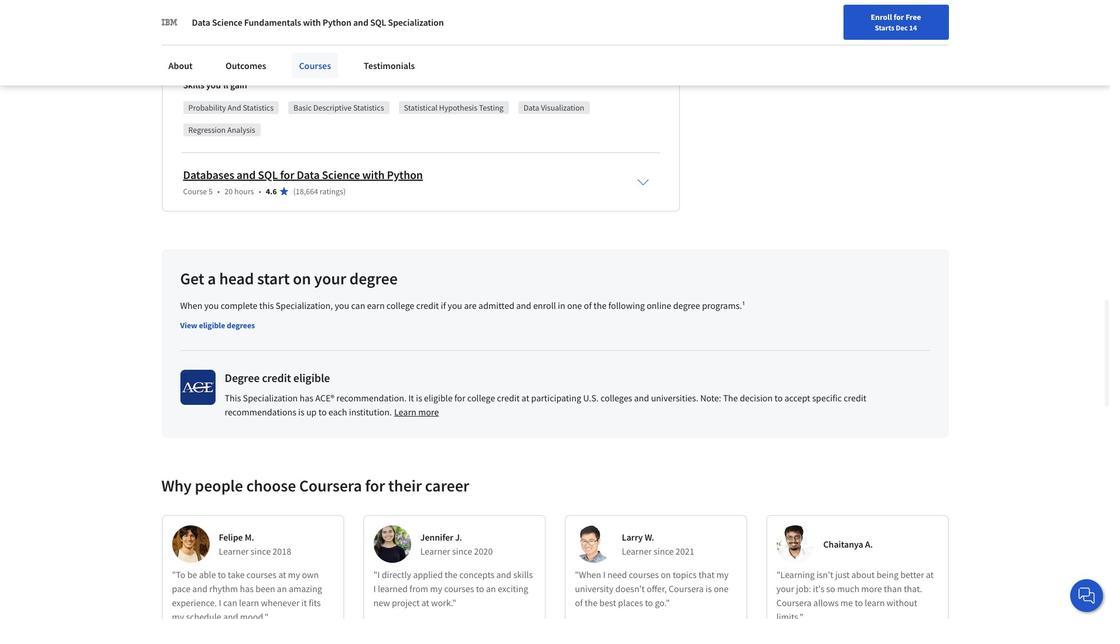 Task type: describe. For each thing, give the bounding box(es) containing it.
a
[[208, 268, 216, 289]]

schedule
[[186, 612, 221, 620]]

felipe
[[219, 532, 243, 544]]

own
[[302, 569, 319, 581]]

and inside the ""i directly applied the concepts and skills i learned from my courses to an exciting new project at work.""
[[496, 569, 511, 581]]

and left mood."
[[223, 612, 238, 620]]

my inside the ""i directly applied the concepts and skills i learned from my courses to an exciting new project at work.""
[[430, 583, 442, 595]]

are
[[464, 300, 477, 312]]

can inside "to be able to take courses at my own pace and rhythm has been an amazing experience. i can learn whenever it fits my schedule and mood."
[[223, 598, 237, 609]]

dec
[[896, 23, 908, 32]]

if
[[441, 300, 446, 312]]

python for with
[[387, 168, 423, 182]]

able
[[199, 569, 216, 581]]

statistical hypothesis testing
[[404, 102, 504, 113]]

code.
[[460, 13, 482, 25]]

at inside this specialization has ace® recommendation. it is eligible for college credit at participating u.s. colleges and universities. note: the decision to accept specific credit recommendations is up to each institution.
[[522, 392, 529, 404]]

"learning
[[777, 569, 815, 581]]

english
[[885, 13, 914, 25]]

"when i need courses on topics that my university doesn't offer, coursera is one of the best places to go."
[[575, 569, 729, 609]]

following
[[608, 300, 645, 312]]

specific
[[812, 392, 842, 404]]

credit right specific
[[844, 392, 867, 404]]

2 • from the left
[[259, 186, 261, 197]]

specialization,
[[276, 300, 333, 312]]

head
[[219, 268, 254, 289]]

doesn't
[[615, 583, 645, 595]]

descriptive
[[313, 102, 352, 113]]

it
[[301, 598, 307, 609]]

larry
[[622, 532, 643, 544]]

gain
[[230, 79, 247, 91]]

credit left if
[[416, 300, 439, 312]]

for inside this specialization has ace® recommendation. it is eligible for college credit at participating u.s. colleges and universities. note: the decision to accept specific credit recommendations is up to each institution.
[[454, 392, 465, 404]]

outcomes
[[225, 60, 266, 71]]

my down experience.
[[172, 612, 184, 620]]

regression analysis
[[188, 125, 255, 135]]

and inside this specialization has ace® recommendation. it is eligible for college credit at participating u.s. colleges and universities. note: the decision to accept specific credit recommendations is up to each institution.
[[634, 392, 649, 404]]

universities.
[[651, 392, 698, 404]]

go."
[[655, 598, 670, 609]]

0 vertical spatial degree
[[349, 268, 398, 289]]

courses inside "to be able to take courses at my own pace and rhythm has been an amazing experience. i can learn whenever it fits my schedule and mood."
[[246, 569, 276, 581]]

skills you'll gain
[[183, 79, 247, 91]]

one inside "when i need courses on topics that my university doesn't offer, coursera is one of the best places to go."
[[714, 583, 729, 595]]

exciting
[[498, 583, 528, 595]]

the inside "when i need courses on topics that my university doesn't offer, coursera is one of the best places to go."
[[585, 598, 598, 609]]

w.
[[645, 532, 654, 544]]

credit right the degree
[[262, 371, 291, 385]]

basic
[[294, 102, 312, 113]]

my inside "when i need courses on topics that my university doesn't offer, coursera is one of the best places to go."
[[716, 569, 729, 581]]

0 vertical spatial of
[[584, 300, 592, 312]]

and right statistics
[[321, 13, 336, 25]]

0 vertical spatial one
[[567, 300, 582, 312]]

college inside this specialization has ace® recommendation. it is eligible for college credit at participating u.s. colleges and universities. note: the decision to accept specific credit recommendations is up to each institution.
[[467, 392, 495, 404]]

when
[[180, 300, 202, 312]]

learn for has
[[239, 598, 259, 609]]

so
[[826, 583, 835, 595]]

i inside "to be able to take courses at my own pace and rhythm has been an amazing experience. i can learn whenever it fits my schedule and mood."
[[219, 598, 221, 609]]

institution.
[[349, 407, 392, 418]]

3 you from the left
[[448, 300, 462, 312]]

to inside '"learning isn't just about being better at your job: it's so much more than that. coursera allows me to learn without limits."'
[[855, 598, 863, 609]]

an inside the ""i directly applied the concepts and skills i learned from my courses to an exciting new project at work.""
[[486, 583, 496, 595]]

your inside '"learning isn't just about being better at your job: it's so much more than that. coursera allows me to learn without limits."'
[[777, 583, 794, 595]]

5
[[209, 186, 213, 197]]

in
[[558, 300, 565, 312]]

whenever
[[261, 598, 300, 609]]

1 horizontal spatial eligible
[[293, 371, 330, 385]]

amazing
[[289, 583, 322, 595]]

fits
[[309, 598, 321, 609]]

to inside the ""i directly applied the concepts and skills i learned from my courses to an exciting new project at work.""
[[476, 583, 484, 595]]

than
[[884, 583, 902, 595]]

statistics
[[285, 13, 319, 25]]

1 vertical spatial with
[[362, 168, 385, 182]]

a.
[[865, 539, 873, 551]]

learn more
[[394, 407, 439, 418]]

chaitanya a.
[[823, 539, 873, 551]]

view eligible degrees button
[[180, 320, 255, 332]]

it
[[408, 392, 414, 404]]

me
[[841, 598, 853, 609]]

chaitanya
[[823, 539, 863, 551]]

learn
[[394, 407, 416, 418]]

degree credit eligible
[[225, 371, 330, 385]]

probability and statistics
[[188, 102, 274, 113]]

places
[[618, 598, 643, 609]]

j.
[[455, 532, 462, 544]]

and up experience.
[[192, 583, 207, 595]]

testimonials link
[[357, 53, 422, 79]]

since for m.
[[251, 546, 271, 558]]

on for courses
[[661, 569, 671, 581]]

data science fundamentals with python and sql specialization
[[192, 16, 444, 28]]

0 horizontal spatial coursera
[[299, 476, 362, 497]]

ace®
[[315, 392, 335, 404]]

courses
[[299, 60, 331, 71]]

the
[[723, 392, 738, 404]]

experience.
[[172, 598, 217, 609]]

0 horizontal spatial more
[[418, 407, 439, 418]]

the inside the ""i directly applied the concepts and skills i learned from my courses to an exciting new project at work.""
[[445, 569, 458, 581]]

earn
[[367, 300, 385, 312]]

1 • from the left
[[217, 186, 220, 197]]

visualization
[[541, 102, 584, 113]]

probability
[[188, 102, 226, 113]]

skills
[[513, 569, 533, 581]]

you'll
[[206, 79, 228, 91]]

colleges
[[601, 392, 632, 404]]

recommendation.
[[336, 392, 407, 404]]

and left the "enroll"
[[516, 300, 531, 312]]

better
[[901, 569, 924, 581]]

find
[[785, 13, 800, 24]]

2021
[[676, 546, 694, 558]]

eligible inside this specialization has ace® recommendation. it is eligible for college credit at participating u.s. colleges and universities. note: the decision to accept specific credit recommendations is up to each institution.
[[424, 392, 453, 404]]

jennifer
[[420, 532, 453, 544]]

it's
[[813, 583, 825, 595]]

courses inside "when i need courses on topics that my university doesn't offer, coursera is one of the best places to go."
[[629, 569, 659, 581]]

accept
[[785, 392, 810, 404]]

each
[[329, 407, 347, 418]]

on for start
[[293, 268, 311, 289]]

course 5 • 20 hours •
[[183, 186, 261, 197]]



Task type: locate. For each thing, give the bounding box(es) containing it.
admitted
[[479, 300, 514, 312]]

• left the 4.6
[[259, 186, 261, 197]]

testing
[[479, 102, 504, 113]]

1 horizontal spatial learn
[[865, 598, 885, 609]]

is down that
[[706, 583, 712, 595]]

descriptive
[[240, 13, 283, 25]]

"i directly applied the concepts and skills i learned from my courses to an exciting new project at work."
[[373, 569, 533, 609]]

can
[[351, 300, 365, 312], [223, 598, 237, 609]]

0 vertical spatial specialization
[[388, 16, 444, 28]]

learn inside "to be able to take courses at my own pace and rhythm has been an amazing experience. i can learn whenever it fits my schedule and mood."
[[239, 598, 259, 609]]

ratings
[[320, 186, 343, 197]]

sql left by
[[370, 16, 386, 28]]

statistics for probability and statistics
[[243, 102, 274, 113]]

data for data visualization
[[524, 102, 539, 113]]

0 horizontal spatial learn
[[239, 598, 259, 609]]

2 vertical spatial eligible
[[424, 392, 453, 404]]

more inside '"learning isn't just about being better at your job: it's so much more than that. coursera allows me to learn without limits."'
[[861, 583, 882, 595]]

0 horizontal spatial data
[[192, 16, 210, 28]]

1 vertical spatial degree
[[673, 300, 700, 312]]

courses inside the ""i directly applied the concepts and skills i learned from my courses to an exciting new project at work.""
[[444, 583, 474, 595]]

1 vertical spatial the
[[445, 569, 458, 581]]

regression
[[188, 125, 226, 135]]

ace logo image
[[180, 370, 215, 405]]

their
[[388, 476, 422, 497]]

0 horizontal spatial you
[[204, 300, 219, 312]]

has inside "to be able to take courses at my own pace and rhythm has been an amazing experience. i can learn whenever it fits my schedule and mood."
[[240, 583, 254, 595]]

1 horizontal spatial coursera
[[669, 583, 704, 595]]

20
[[225, 186, 233, 197]]

0 horizontal spatial •
[[217, 186, 220, 197]]

and up hours
[[237, 168, 256, 182]]

0 horizontal spatial courses
[[246, 569, 276, 581]]

complete
[[221, 300, 257, 312]]

databases and sql for data science with python
[[183, 168, 423, 182]]

None search field
[[167, 7, 448, 31]]

1 since from the left
[[251, 546, 271, 558]]

1 horizontal spatial more
[[861, 583, 882, 595]]

an down concepts
[[486, 583, 496, 595]]

0 vertical spatial can
[[351, 300, 365, 312]]

1 horizontal spatial one
[[714, 583, 729, 595]]

since
[[251, 546, 271, 558], [452, 546, 472, 558], [654, 546, 674, 558]]

3 since from the left
[[654, 546, 674, 558]]

1 horizontal spatial of
[[584, 300, 592, 312]]

1 vertical spatial of
[[575, 598, 583, 609]]

recommendations
[[225, 407, 296, 418]]

at left participating
[[522, 392, 529, 404]]

since down 'w.' at the right bottom of page
[[654, 546, 674, 558]]

2 an from the left
[[486, 583, 496, 595]]

data right ibm icon on the top left
[[192, 16, 210, 28]]

by
[[389, 13, 399, 25]]

1 vertical spatial your
[[314, 268, 346, 289]]

need
[[607, 569, 627, 581]]

"i
[[373, 569, 380, 581]]

2 horizontal spatial is
[[706, 583, 712, 595]]

learner inside jennifer j. learner since 2020
[[420, 546, 450, 558]]

directly
[[382, 569, 411, 581]]

to inside "to be able to take courses at my own pace and rhythm has been an amazing experience. i can learn whenever it fits my schedule and mood."
[[218, 569, 226, 581]]

2 you from the left
[[335, 300, 349, 312]]

at inside the ""i directly applied the concepts and skills i learned from my courses to an exciting new project at work.""
[[422, 598, 429, 609]]

0 horizontal spatial sql
[[258, 168, 278, 182]]

at right better
[[926, 569, 934, 581]]

2 vertical spatial is
[[706, 583, 712, 595]]

courses up been
[[246, 569, 276, 581]]

is right it
[[416, 392, 422, 404]]

since down m.
[[251, 546, 271, 558]]

get a head start on your degree
[[180, 268, 398, 289]]

has up up
[[300, 392, 313, 404]]

1 horizontal spatial i
[[373, 583, 376, 595]]

1 horizontal spatial specialization
[[388, 16, 444, 28]]

specialization inside this specialization has ace® recommendation. it is eligible for college credit at participating u.s. colleges and universities. note: the decision to accept specific credit recommendations is up to each institution.
[[243, 392, 298, 404]]

1 vertical spatial on
[[661, 569, 671, 581]]

writing
[[401, 13, 428, 25]]

eligible inside "view eligible degrees" button
[[199, 320, 225, 331]]

project
[[392, 598, 420, 609]]

course
[[183, 186, 207, 197]]

university
[[575, 583, 614, 595]]

0 horizontal spatial learner
[[219, 546, 249, 558]]

m.
[[245, 532, 254, 544]]

eligible right view
[[199, 320, 225, 331]]

skills
[[183, 79, 204, 91]]

1 horizontal spatial is
[[416, 392, 422, 404]]

i down "i
[[373, 583, 376, 595]]

i down rhythm
[[219, 598, 221, 609]]

for left their on the bottom
[[365, 476, 385, 497]]

statistical
[[404, 102, 438, 113]]

0 horizontal spatial can
[[223, 598, 237, 609]]

0 horizontal spatial college
[[387, 300, 414, 312]]

my left "own"
[[288, 569, 300, 581]]

1 vertical spatial more
[[861, 583, 882, 595]]

0 horizontal spatial python
[[323, 16, 351, 28]]

0 horizontal spatial i
[[219, 598, 221, 609]]

1 statistics from the left
[[243, 102, 274, 113]]

science left fundamentals
[[212, 16, 242, 28]]

of right in
[[584, 300, 592, 312]]

databases and sql for data science with python link
[[183, 168, 423, 182]]

hours
[[234, 186, 254, 197]]

for inside enroll for free starts dec 14
[[894, 12, 904, 22]]

data visualization
[[524, 102, 584, 113]]

degree right online
[[673, 300, 700, 312]]

at
[[522, 392, 529, 404], [278, 569, 286, 581], [926, 569, 934, 581], [422, 598, 429, 609]]

0 horizontal spatial with
[[303, 16, 321, 28]]

outcomes link
[[218, 53, 273, 79]]

1 vertical spatial eligible
[[293, 371, 330, 385]]

0 horizontal spatial eligible
[[199, 320, 225, 331]]

1 horizontal spatial your
[[777, 583, 794, 595]]

0 horizontal spatial degree
[[349, 268, 398, 289]]

learn for more
[[865, 598, 885, 609]]

courses link
[[292, 53, 338, 79]]

1 learn from the left
[[239, 598, 259, 609]]

learner for jennifer
[[420, 546, 450, 558]]

python for writing
[[430, 13, 458, 25]]

enroll
[[871, 12, 892, 22]]

"to
[[172, 569, 185, 581]]

ibm image
[[161, 14, 178, 30]]

0 vertical spatial eligible
[[199, 320, 225, 331]]

1 horizontal spatial data
[[297, 168, 320, 182]]

has inside this specialization has ace® recommendation. it is eligible for college credit at participating u.s. colleges and universities. note: the decision to accept specific credit recommendations is up to each institution.
[[300, 392, 313, 404]]

has down take
[[240, 583, 254, 595]]

1 horizontal spatial science
[[322, 168, 360, 182]]

on inside "when i need courses on topics that my university doesn't offer, coursera is one of the best places to go."
[[661, 569, 671, 581]]

1 horizontal spatial an
[[486, 583, 496, 595]]

to right up
[[319, 407, 327, 418]]

1 vertical spatial one
[[714, 583, 729, 595]]

the left following
[[594, 300, 607, 312]]

view eligible degrees
[[180, 320, 255, 331]]

2 horizontal spatial data
[[524, 102, 539, 113]]

one down that
[[714, 583, 729, 595]]

when you complete this specialization, you can earn college credit if you are admitted and enroll in one of the following online degree programs.¹
[[180, 300, 745, 312]]

more right learn on the bottom of the page
[[418, 407, 439, 418]]

for up (
[[280, 168, 294, 182]]

learner for felipe
[[219, 546, 249, 558]]

new
[[819, 13, 834, 24]]

1 vertical spatial i
[[373, 583, 376, 595]]

1 horizontal spatial can
[[351, 300, 365, 312]]

online
[[647, 300, 671, 312]]

learner inside felipe m. learner since 2018
[[219, 546, 249, 558]]

is
[[416, 392, 422, 404], [298, 407, 304, 418], [706, 583, 712, 595]]

2 learn from the left
[[865, 598, 885, 609]]

to left go."
[[645, 598, 653, 609]]

is left up
[[298, 407, 304, 418]]

i left need on the bottom right of the page
[[603, 569, 606, 581]]

at down from
[[422, 598, 429, 609]]

2 horizontal spatial learner
[[622, 546, 652, 558]]

work."
[[431, 598, 456, 609]]

you left earn
[[335, 300, 349, 312]]

analysis
[[227, 125, 255, 135]]

choose
[[246, 476, 296, 497]]

specialization up testimonials
[[388, 16, 444, 28]]

sql up the 4.6
[[258, 168, 278, 182]]

pace
[[172, 583, 190, 595]]

you right when
[[204, 300, 219, 312]]

1 horizontal spatial python
[[387, 168, 423, 182]]

1 horizontal spatial you
[[335, 300, 349, 312]]

1 vertical spatial can
[[223, 598, 237, 609]]

programs.¹
[[702, 300, 745, 312]]

to inside "when i need courses on topics that my university doesn't offer, coursera is one of the best places to go."
[[645, 598, 653, 609]]

1 learner from the left
[[219, 546, 249, 558]]

eligible up learn more
[[424, 392, 453, 404]]

job:
[[796, 583, 811, 595]]

1 you from the left
[[204, 300, 219, 312]]

data left visualization
[[524, 102, 539, 113]]

for up "dec"
[[894, 12, 904, 22]]

get
[[180, 268, 204, 289]]

2 vertical spatial i
[[219, 598, 221, 609]]

1 horizontal spatial has
[[300, 392, 313, 404]]

"learning isn't just about being better at your job: it's so much more than that. coursera allows me to learn without limits."
[[777, 569, 934, 620]]

to left the accept
[[775, 392, 783, 404]]

can down rhythm
[[223, 598, 237, 609]]

i inside the ""i directly applied the concepts and skills i learned from my courses to an exciting new project at work.""
[[373, 583, 376, 595]]

learner down felipe
[[219, 546, 249, 558]]

2 horizontal spatial coursera
[[777, 598, 812, 609]]

learn
[[239, 598, 259, 609], [865, 598, 885, 609]]

2 horizontal spatial your
[[802, 13, 817, 24]]

your right find
[[802, 13, 817, 24]]

eligible
[[199, 320, 225, 331], [293, 371, 330, 385], [424, 392, 453, 404]]

you right if
[[448, 300, 462, 312]]

since down "j." at the left of page
[[452, 546, 472, 558]]

larry w. learner since 2021
[[622, 532, 694, 558]]

2 vertical spatial coursera
[[777, 598, 812, 609]]

0 vertical spatial more
[[418, 407, 439, 418]]

i inside "when i need courses on topics that my university doesn't offer, coursera is one of the best places to go."
[[603, 569, 606, 581]]

my up work."
[[430, 583, 442, 595]]

2 horizontal spatial eligible
[[424, 392, 453, 404]]

• right the 5
[[217, 186, 220, 197]]

starts
[[875, 23, 894, 32]]

my
[[288, 569, 300, 581], [716, 569, 729, 581], [430, 583, 442, 595], [172, 612, 184, 620]]

data
[[192, 16, 210, 28], [524, 102, 539, 113], [297, 168, 320, 182]]

1 vertical spatial is
[[298, 407, 304, 418]]

2 vertical spatial data
[[297, 168, 320, 182]]

of down university
[[575, 598, 583, 609]]

0 horizontal spatial one
[[567, 300, 582, 312]]

data up 18,664
[[297, 168, 320, 182]]

since inside felipe m. learner since 2018
[[251, 546, 271, 558]]

i
[[603, 569, 606, 581], [373, 583, 376, 595], [219, 598, 221, 609]]

chat with us image
[[1077, 587, 1096, 606]]

coursera inside '"learning isn't just about being better at your job: it's so much more than that. coursera allows me to learn without limits."'
[[777, 598, 812, 609]]

enroll
[[533, 300, 556, 312]]

learn more link
[[394, 407, 439, 418]]

0 horizontal spatial since
[[251, 546, 271, 558]]

since for j.
[[452, 546, 472, 558]]

applied
[[413, 569, 443, 581]]

an up whenever
[[277, 583, 287, 595]]

1 vertical spatial has
[[240, 583, 254, 595]]

be
[[187, 569, 197, 581]]

since inside larry w. learner since 2021
[[654, 546, 674, 558]]

show notifications image
[[952, 15, 966, 29]]

statistics right descriptive
[[353, 102, 384, 113]]

1 vertical spatial sql
[[258, 168, 278, 182]]

on
[[293, 268, 311, 289], [661, 569, 671, 581]]

science up )
[[322, 168, 360, 182]]

courses up 'offer,'
[[629, 569, 659, 581]]

0 horizontal spatial statistics
[[243, 102, 274, 113]]

1 horizontal spatial •
[[259, 186, 261, 197]]

courses up work."
[[444, 583, 474, 595]]

0 vertical spatial i
[[603, 569, 606, 581]]

my right that
[[716, 569, 729, 581]]

coursera inside "when i need courses on topics that my university doesn't offer, coursera is one of the best places to go."
[[669, 583, 704, 595]]

2 horizontal spatial since
[[654, 546, 674, 558]]

0 vertical spatial your
[[802, 13, 817, 24]]

credit left participating
[[497, 392, 520, 404]]

1 horizontal spatial sql
[[370, 16, 386, 28]]

at down 2018
[[278, 569, 286, 581]]

at inside "to be able to take courses at my own pace and rhythm has been an amazing experience. i can learn whenever it fits my schedule and mood."
[[278, 569, 286, 581]]

2 horizontal spatial python
[[430, 13, 458, 25]]

"when
[[575, 569, 601, 581]]

the down university
[[585, 598, 598, 609]]

learn up mood."
[[239, 598, 259, 609]]

about
[[168, 60, 193, 71]]

and left by
[[353, 16, 368, 28]]

0 vertical spatial science
[[212, 16, 242, 28]]

with
[[303, 16, 321, 28], [362, 168, 385, 182]]

your up the specialization,
[[314, 268, 346, 289]]

learner down jennifer
[[420, 546, 450, 558]]

learner down larry
[[622, 546, 652, 558]]

sql
[[370, 16, 386, 28], [258, 168, 278, 182]]

specialization up recommendations
[[243, 392, 298, 404]]

degree up earn
[[349, 268, 398, 289]]

can left earn
[[351, 300, 365, 312]]

0 vertical spatial has
[[300, 392, 313, 404]]

english button
[[864, 0, 935, 38]]

2 since from the left
[[452, 546, 472, 558]]

to right me
[[855, 598, 863, 609]]

for right it
[[454, 392, 465, 404]]

1 vertical spatial college
[[467, 392, 495, 404]]

2 horizontal spatial courses
[[629, 569, 659, 581]]

since for w.
[[654, 546, 674, 558]]

science
[[212, 16, 242, 28], [322, 168, 360, 182]]

college
[[387, 300, 414, 312], [467, 392, 495, 404]]

learn inside '"learning isn't just about being better at your job: it's so much more than that. coursera allows me to learn without limits."'
[[865, 598, 885, 609]]

0 vertical spatial with
[[303, 16, 321, 28]]

0 horizontal spatial is
[[298, 407, 304, 418]]

1 horizontal spatial courses
[[444, 583, 474, 595]]

1 horizontal spatial with
[[362, 168, 385, 182]]

0 vertical spatial coursera
[[299, 476, 362, 497]]

calculate
[[202, 13, 238, 25]]

1 horizontal spatial college
[[467, 392, 495, 404]]

find your new career
[[785, 13, 858, 24]]

to down concepts
[[476, 583, 484, 595]]

and up "exciting"
[[496, 569, 511, 581]]

18,664
[[296, 186, 318, 197]]

statistics right 'and'
[[243, 102, 274, 113]]

an inside "to be able to take courses at my own pace and rhythm has been an amazing experience. i can learn whenever it fits my schedule and mood."
[[277, 583, 287, 595]]

1 horizontal spatial degree
[[673, 300, 700, 312]]

3 learner from the left
[[622, 546, 652, 558]]

0 vertical spatial sql
[[370, 16, 386, 28]]

0 horizontal spatial specialization
[[243, 392, 298, 404]]

0 horizontal spatial your
[[314, 268, 346, 289]]

4.6
[[266, 186, 277, 197]]

on up 'offer,'
[[661, 569, 671, 581]]

1 vertical spatial data
[[524, 102, 539, 113]]

0 vertical spatial is
[[416, 392, 422, 404]]

the right applied
[[445, 569, 458, 581]]

0 horizontal spatial science
[[212, 16, 242, 28]]

1 vertical spatial specialization
[[243, 392, 298, 404]]

since inside jennifer j. learner since 2020
[[452, 546, 472, 558]]

2 vertical spatial the
[[585, 598, 598, 609]]

this
[[259, 300, 274, 312]]

2 horizontal spatial i
[[603, 569, 606, 581]]

one right in
[[567, 300, 582, 312]]

1 horizontal spatial learner
[[420, 546, 450, 558]]

credit
[[416, 300, 439, 312], [262, 371, 291, 385], [497, 392, 520, 404], [844, 392, 867, 404]]

on up the specialization,
[[293, 268, 311, 289]]

your down the "learning
[[777, 583, 794, 595]]

up
[[306, 407, 317, 418]]

statistics for basic descriptive statistics
[[353, 102, 384, 113]]

more down about
[[861, 583, 882, 595]]

find your new career link
[[779, 12, 864, 26]]

eligible up ace®
[[293, 371, 330, 385]]

learner inside larry w. learner since 2021
[[622, 546, 652, 558]]

topics
[[673, 569, 697, 581]]

calculate descriptive statistics and visualization by writing python code.
[[202, 13, 483, 25]]

1 horizontal spatial on
[[661, 569, 671, 581]]

0 vertical spatial data
[[192, 16, 210, 28]]

0 vertical spatial the
[[594, 300, 607, 312]]

and right colleges
[[634, 392, 649, 404]]

of inside "when i need courses on topics that my university doesn't offer, coursera is one of the best places to go."
[[575, 598, 583, 609]]

is inside "when i need courses on topics that my university doesn't offer, coursera is one of the best places to go."
[[706, 583, 712, 595]]

learn down than
[[865, 598, 885, 609]]

1 an from the left
[[277, 583, 287, 595]]

to up rhythm
[[218, 569, 226, 581]]

new
[[373, 598, 390, 609]]

2 vertical spatial your
[[777, 583, 794, 595]]

at inside '"learning isn't just about being better at your job: it's so much more than that. coursera allows me to learn without limits."'
[[926, 569, 934, 581]]

free
[[906, 12, 921, 22]]

learner for larry
[[622, 546, 652, 558]]

2 statistics from the left
[[353, 102, 384, 113]]

(
[[293, 186, 296, 197]]

0 vertical spatial college
[[387, 300, 414, 312]]

0 horizontal spatial an
[[277, 583, 287, 595]]

0 vertical spatial on
[[293, 268, 311, 289]]

data for data science fundamentals with python and sql specialization
[[192, 16, 210, 28]]

2 learner from the left
[[420, 546, 450, 558]]

mood."
[[240, 612, 269, 620]]



Task type: vqa. For each thing, say whether or not it's contained in the screenshot.
descriptive at the top of page
yes



